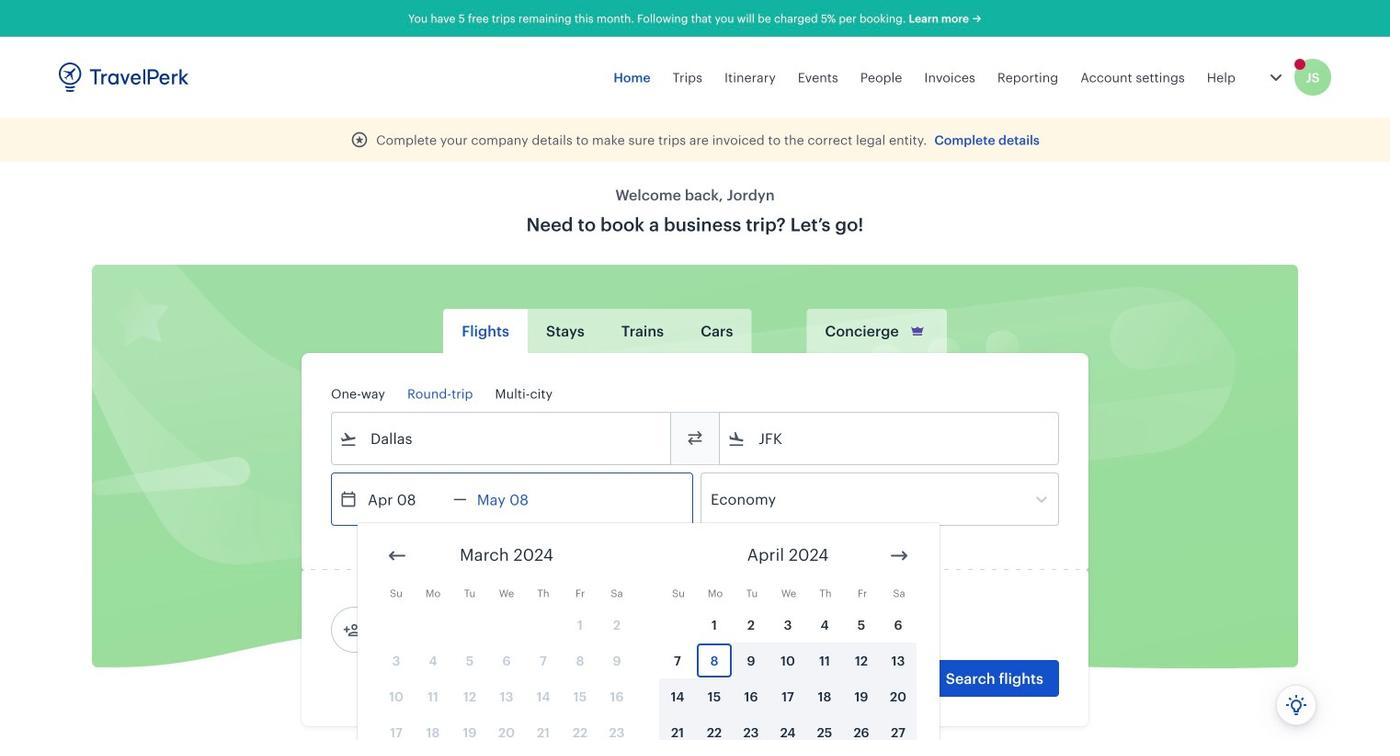 Task type: describe. For each thing, give the bounding box(es) containing it.
Return text field
[[467, 473, 562, 525]]

Depart text field
[[358, 473, 453, 525]]

From search field
[[358, 424, 646, 453]]

To search field
[[746, 424, 1034, 453]]



Task type: locate. For each thing, give the bounding box(es) containing it.
Add first traveler search field
[[361, 615, 553, 645]]

move backward to switch to the previous month. image
[[386, 545, 408, 567]]

move forward to switch to the next month. image
[[888, 545, 910, 567]]

calendar application
[[358, 523, 1390, 740]]



